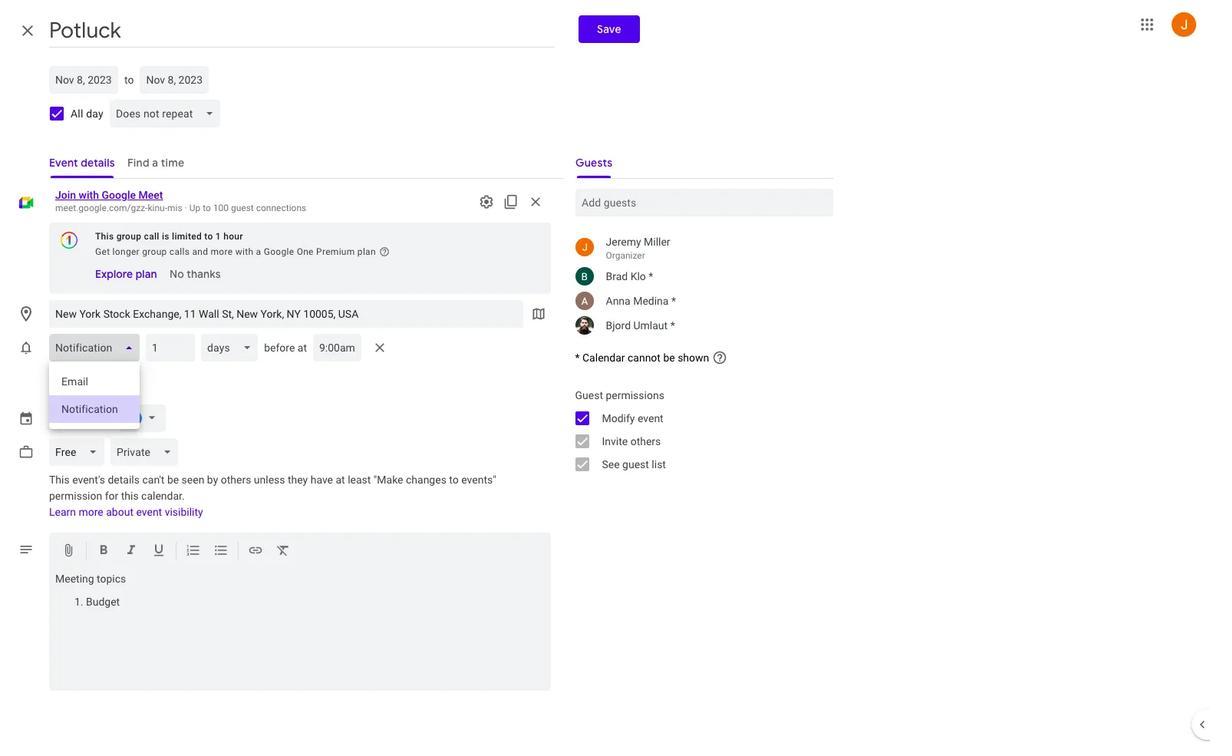 Task type: locate. For each thing, give the bounding box(es) containing it.
by
[[207, 474, 218, 486]]

* inside bjord umlaut "tree item"
[[671, 319, 675, 332]]

guest left "list"
[[623, 458, 649, 471]]

bulleted list image
[[213, 543, 229, 560]]

1 vertical spatial google
[[264, 246, 294, 257]]

100
[[213, 203, 229, 213]]

1 vertical spatial miller
[[87, 412, 114, 424]]

0 vertical spatial be
[[664, 352, 675, 364]]

brad klo *
[[606, 270, 653, 282]]

others up see guest list
[[631, 435, 661, 448]]

*
[[649, 270, 653, 282], [672, 295, 676, 307], [671, 319, 675, 332], [575, 352, 580, 364]]

Start date text field
[[55, 71, 112, 89]]

miller down notification
[[87, 412, 114, 424]]

meet.google.com/gzz-
[[55, 203, 148, 213]]

guest
[[575, 389, 603, 401]]

more down '1'
[[211, 246, 233, 257]]

guest permissions
[[575, 389, 665, 401]]

* inside anna medina tree item
[[672, 295, 676, 307]]

cannot
[[628, 352, 661, 364]]

0 horizontal spatial at
[[298, 342, 307, 354]]

a
[[256, 246, 261, 257]]

1 vertical spatial more
[[79, 506, 103, 518]]

option
[[49, 368, 140, 395]]

guest right 100
[[231, 203, 254, 213]]

Description text field
[[49, 573, 551, 688]]

jeremy miller, organizer tree item
[[563, 232, 833, 264]]

this inside this event's details can't be seen by others unless they have at least "make changes to events" permission for this calendar. learn more about event visibility
[[49, 474, 70, 486]]

permission
[[49, 490, 102, 502]]

to right up
[[203, 203, 211, 213]]

mis
[[167, 203, 182, 213]]

0 vertical spatial event
[[638, 412, 664, 424]]

* right medina
[[672, 295, 676, 307]]

plan right premium
[[358, 246, 376, 257]]

they
[[288, 474, 308, 486]]

guest inside join with google meet meet.google.com/gzz-kinu-mis · up to 100 guest connections
[[231, 203, 254, 213]]

1 horizontal spatial at
[[336, 474, 345, 486]]

formatting options toolbar
[[49, 533, 551, 570]]

save
[[597, 22, 621, 36]]

1 vertical spatial jeremy
[[49, 412, 84, 424]]

jeremy up organizer
[[606, 236, 641, 248]]

visibility
[[165, 506, 203, 518]]

jeremy inside jeremy miller organizer
[[606, 236, 641, 248]]

to left '1'
[[204, 231, 213, 242]]

1 vertical spatial at
[[336, 474, 345, 486]]

plan down 'longer'
[[136, 267, 157, 281]]

plan inside button
[[136, 267, 157, 281]]

meeting
[[55, 573, 94, 585]]

Location text field
[[55, 300, 517, 328]]

0 horizontal spatial others
[[221, 474, 251, 486]]

meet
[[139, 189, 163, 201]]

0 horizontal spatial with
[[79, 189, 99, 201]]

group
[[116, 231, 141, 242], [142, 246, 167, 257]]

kinu-
[[148, 203, 167, 213]]

event down calendar.
[[136, 506, 162, 518]]

·
[[185, 203, 187, 213]]

1 horizontal spatial group
[[142, 246, 167, 257]]

End date text field
[[146, 71, 203, 89]]

event
[[638, 412, 664, 424], [136, 506, 162, 518]]

0 horizontal spatial miller
[[87, 412, 114, 424]]

* inside brad klo 'tree item'
[[649, 270, 653, 282]]

see guest list
[[602, 458, 666, 471]]

0 horizontal spatial group
[[116, 231, 141, 242]]

0 horizontal spatial this
[[49, 474, 70, 486]]

one
[[297, 246, 314, 257]]

* right "umlaut"
[[671, 319, 675, 332]]

1 vertical spatial this
[[49, 474, 70, 486]]

longer
[[113, 246, 140, 257]]

0 vertical spatial more
[[211, 246, 233, 257]]

with up meet.google.com/gzz-
[[79, 189, 99, 201]]

None field
[[110, 100, 227, 127], [49, 334, 146, 362], [201, 334, 264, 362], [49, 438, 110, 466], [110, 438, 184, 466], [110, 100, 227, 127], [49, 334, 146, 362], [201, 334, 264, 362], [49, 438, 110, 466], [110, 438, 184, 466]]

about
[[106, 506, 134, 518]]

0 vertical spatial miller
[[644, 236, 671, 248]]

0 horizontal spatial more
[[79, 506, 103, 518]]

1 horizontal spatial guest
[[623, 458, 649, 471]]

1 vertical spatial with
[[235, 246, 254, 257]]

0 vertical spatial jeremy
[[606, 236, 641, 248]]

1
[[216, 231, 221, 242]]

join
[[55, 189, 76, 201]]

google up meet.google.com/gzz-
[[102, 189, 136, 201]]

save button
[[579, 15, 640, 43]]

* right 'klo'
[[649, 270, 653, 282]]

calendar.
[[141, 490, 185, 502]]

1 horizontal spatial more
[[211, 246, 233, 257]]

more down permission
[[79, 506, 103, 518]]

bjord umlaut *
[[606, 319, 675, 332]]

event down "permissions"
[[638, 412, 664, 424]]

this for this event's details can't be seen by others unless they have at least "make changes to events" permission for this calendar. learn more about event visibility
[[49, 474, 70, 486]]

0 horizontal spatial be
[[167, 474, 179, 486]]

1 horizontal spatial event
[[638, 412, 664, 424]]

0 vertical spatial plan
[[358, 246, 376, 257]]

more
[[211, 246, 233, 257], [79, 506, 103, 518]]

calendar color, event color image
[[126, 405, 160, 432]]

1 horizontal spatial this
[[95, 231, 114, 242]]

jeremy down add
[[49, 412, 84, 424]]

be up calendar.
[[167, 474, 179, 486]]

this up permission
[[49, 474, 70, 486]]

0 vertical spatial this
[[95, 231, 114, 242]]

0 vertical spatial google
[[102, 189, 136, 201]]

seen
[[182, 474, 204, 486]]

with
[[79, 189, 99, 201], [235, 246, 254, 257]]

to left the events"
[[449, 474, 459, 486]]

no
[[169, 267, 184, 281]]

calls
[[170, 246, 190, 257]]

this up get at the left top
[[95, 231, 114, 242]]

brad klo tree item
[[563, 264, 833, 289]]

details
[[108, 474, 140, 486]]

guest
[[231, 203, 254, 213], [623, 458, 649, 471]]

miller
[[644, 236, 671, 248], [87, 412, 114, 424]]

join with google meet meet.google.com/gzz-kinu-mis · up to 100 guest connections
[[55, 189, 306, 213]]

with left the 'a'
[[235, 246, 254, 257]]

1 vertical spatial group
[[142, 246, 167, 257]]

miller up organizer
[[644, 236, 671, 248]]

1 vertical spatial be
[[167, 474, 179, 486]]

umlaut
[[634, 319, 668, 332]]

miller inside jeremy miller organizer
[[644, 236, 671, 248]]

others
[[631, 435, 661, 448], [221, 474, 251, 486]]

this
[[121, 490, 139, 502]]

0 horizontal spatial google
[[102, 189, 136, 201]]

1 horizontal spatial others
[[631, 435, 661, 448]]

1 vertical spatial guest
[[623, 458, 649, 471]]

miller for jeremy miller
[[87, 412, 114, 424]]

0 vertical spatial at
[[298, 342, 307, 354]]

0 vertical spatial guest
[[231, 203, 254, 213]]

insert link image
[[248, 543, 263, 560]]

at right have
[[336, 474, 345, 486]]

can't
[[142, 474, 165, 486]]

guests invited to this event. tree
[[563, 232, 833, 338]]

explore plan button
[[89, 260, 163, 288]]

1 horizontal spatial google
[[264, 246, 294, 257]]

0 horizontal spatial plan
[[136, 267, 157, 281]]

list
[[652, 458, 666, 471]]

to left end date 'text box'
[[124, 74, 134, 86]]

google
[[102, 189, 136, 201], [264, 246, 294, 257]]

topics
[[97, 573, 126, 585]]

plan
[[358, 246, 376, 257], [136, 267, 157, 281]]

0 horizontal spatial guest
[[231, 203, 254, 213]]

1 horizontal spatial plan
[[358, 246, 376, 257]]

and
[[192, 246, 208, 257]]

at
[[298, 342, 307, 354], [336, 474, 345, 486]]

1 horizontal spatial jeremy
[[606, 236, 641, 248]]

group up 'longer'
[[116, 231, 141, 242]]

0 vertical spatial group
[[116, 231, 141, 242]]

anna medina tree item
[[563, 289, 833, 313]]

limited
[[172, 231, 202, 242]]

be left shown in the top of the page
[[664, 352, 675, 364]]

miller for jeremy miller organizer
[[644, 236, 671, 248]]

1 vertical spatial plan
[[136, 267, 157, 281]]

google right the 'a'
[[264, 246, 294, 257]]

others right by
[[221, 474, 251, 486]]

1 horizontal spatial miller
[[644, 236, 671, 248]]

0 horizontal spatial event
[[136, 506, 162, 518]]

group
[[563, 384, 833, 476]]

premium
[[316, 246, 355, 257]]

bold image
[[96, 543, 111, 560]]

at right 'before'
[[298, 342, 307, 354]]

1 vertical spatial others
[[221, 474, 251, 486]]

add notification button
[[43, 365, 138, 401]]

0 vertical spatial with
[[79, 189, 99, 201]]

italic image
[[124, 543, 139, 560]]

notification method list box
[[49, 362, 140, 429]]

0 horizontal spatial jeremy
[[49, 412, 84, 424]]

connections
[[256, 203, 306, 213]]

0 vertical spatial others
[[631, 435, 661, 448]]

group down call
[[142, 246, 167, 257]]

jeremy
[[606, 236, 641, 248], [49, 412, 84, 424]]

this
[[95, 231, 114, 242], [49, 474, 70, 486]]

Days in advance for notification number field
[[152, 334, 189, 362]]

event inside this event's details can't be seen by others unless they have at least "make changes to events" permission for this calendar. learn more about event visibility
[[136, 506, 162, 518]]

bjord umlaut tree item
[[563, 313, 833, 338]]

to
[[124, 74, 134, 86], [203, 203, 211, 213], [204, 231, 213, 242], [449, 474, 459, 486]]

be
[[664, 352, 675, 364], [167, 474, 179, 486]]

remove formatting image
[[276, 543, 291, 560]]

1 vertical spatial event
[[136, 506, 162, 518]]



Task type: describe. For each thing, give the bounding box(es) containing it.
modify
[[602, 412, 635, 424]]

learn more about event visibility link
[[49, 506, 203, 518]]

least
[[348, 474, 371, 486]]

numbered list image
[[186, 543, 201, 560]]

for
[[105, 490, 118, 502]]

to inside this event's details can't be seen by others unless they have at least "make changes to events" permission for this calendar. learn more about event visibility
[[449, 474, 459, 486]]

this group call is limited to 1 hour
[[95, 231, 243, 242]]

at inside this event's details can't be seen by others unless they have at least "make changes to events" permission for this calendar. learn more about event visibility
[[336, 474, 345, 486]]

klo
[[631, 270, 646, 282]]

Title text field
[[49, 14, 554, 48]]

Time of day text field
[[319, 340, 355, 355]]

is
[[162, 231, 169, 242]]

be inside this event's details can't be seen by others unless they have at least "make changes to events" permission for this calendar. learn more about event visibility
[[167, 474, 179, 486]]

others inside this event's details can't be seen by others unless they have at least "make changes to events" permission for this calendar. learn more about event visibility
[[221, 474, 251, 486]]

organizer
[[606, 250, 645, 261]]

invite others
[[602, 435, 661, 448]]

event's
[[72, 474, 105, 486]]

invite
[[602, 435, 628, 448]]

with inside join with google meet meet.google.com/gzz-kinu-mis · up to 100 guest connections
[[79, 189, 99, 201]]

1 horizontal spatial with
[[235, 246, 254, 257]]

jeremy for jeremy miller
[[49, 412, 84, 424]]

underline image
[[151, 543, 167, 560]]

hour
[[224, 231, 243, 242]]

explore
[[95, 267, 133, 281]]

see
[[602, 458, 620, 471]]

anna
[[606, 295, 631, 307]]

* for anna medina *
[[672, 295, 676, 307]]

unless
[[254, 474, 285, 486]]

up
[[189, 203, 200, 213]]

get
[[95, 246, 110, 257]]

* calendar cannot be shown
[[575, 352, 710, 364]]

jeremy for jeremy miller organizer
[[606, 236, 641, 248]]

learn
[[49, 506, 76, 518]]

Guests text field
[[581, 189, 827, 216]]

notification
[[73, 376, 132, 390]]

* left calendar
[[575, 352, 580, 364]]

meeting topics
[[55, 573, 126, 585]]

this for this group call is limited to 1 hour
[[95, 231, 114, 242]]

bjord
[[606, 319, 631, 332]]

before
[[264, 342, 295, 354]]

* for brad klo *
[[649, 270, 653, 282]]

medina
[[633, 295, 669, 307]]

add
[[49, 376, 70, 390]]

this event's details can't be seen by others unless they have at least "make changes to events" permission for this calendar. learn more about event visibility
[[49, 474, 496, 518]]

events"
[[461, 474, 496, 486]]

calendar
[[583, 352, 625, 364]]

before at
[[264, 342, 307, 354]]

"make
[[374, 474, 403, 486]]

no thanks button
[[163, 260, 227, 288]]

1 horizontal spatial be
[[664, 352, 675, 364]]

group containing guest permissions
[[563, 384, 833, 476]]

modify event
[[602, 412, 664, 424]]

add notification
[[49, 376, 132, 390]]

get longer group calls and more with a google one premium plan
[[95, 246, 376, 257]]

explore plan
[[95, 267, 157, 281]]

* for bjord umlaut *
[[671, 319, 675, 332]]

jeremy miller
[[49, 412, 114, 424]]

shown
[[678, 352, 710, 364]]

no thanks
[[169, 267, 221, 281]]

call
[[144, 231, 159, 242]]

budget
[[86, 596, 120, 608]]

all
[[71, 107, 83, 120]]

the day before at 9am element
[[49, 331, 392, 429]]

more inside this event's details can't be seen by others unless they have at least "make changes to events" permission for this calendar. learn more about event visibility
[[79, 506, 103, 518]]

permissions
[[606, 389, 665, 401]]

thanks
[[186, 267, 221, 281]]

google inside join with google meet meet.google.com/gzz-kinu-mis · up to 100 guest connections
[[102, 189, 136, 201]]

notification option
[[49, 395, 140, 423]]

anna medina *
[[606, 295, 676, 307]]

to inside join with google meet meet.google.com/gzz-kinu-mis · up to 100 guest connections
[[203, 203, 211, 213]]

all day
[[71, 107, 103, 120]]

changes
[[406, 474, 447, 486]]

join with google meet link
[[55, 189, 163, 201]]

day
[[86, 107, 103, 120]]

have
[[311, 474, 333, 486]]

jeremy miller organizer
[[606, 236, 671, 261]]

brad
[[606, 270, 628, 282]]



Task type: vqa. For each thing, say whether or not it's contained in the screenshot.
Terms – Privacy
no



